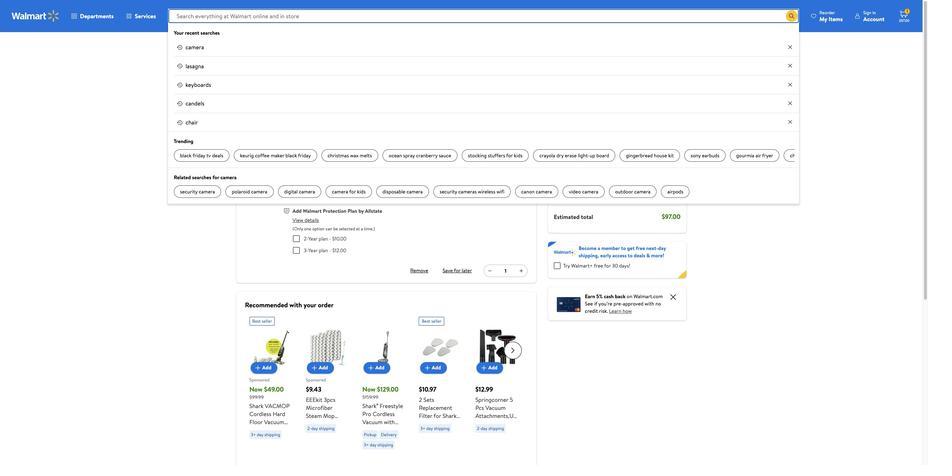 Task type: vqa. For each thing, say whether or not it's contained in the screenshot.
3+ Day Shipping within Now $49.00 group
yes



Task type: locate. For each thing, give the bounding box(es) containing it.
shark inside the sponsored now $49.00 $99.99 shark vacmop cordless hard floor vacuum mop with disposable vacmop pad, vm250
[[249, 402, 263, 410]]

1 right 'sign in account'
[[907, 8, 908, 14]]

0 horizontal spatial 1
[[505, 267, 507, 275]]

black right maker
[[286, 152, 297, 159]]

2-day shipping inside $12.99 group
[[477, 426, 504, 432]]

shipping up nv350,
[[434, 426, 450, 432]]

deals left '&'
[[634, 252, 645, 259]]

camera for video
[[582, 188, 598, 196]]

melts
[[360, 152, 372, 159]]

1 vertical spatial year
[[308, 247, 318, 254]]

camera for canon
[[536, 188, 552, 196]]

black
[[180, 152, 191, 159], [286, 152, 297, 159]]

sign
[[863, 9, 871, 16]]

2- for sponsored
[[307, 426, 311, 432]]

3 add to cart image from the left
[[423, 364, 432, 373]]

1 vertical spatial clear query image
[[787, 100, 793, 106]]

0 horizontal spatial 3+
[[251, 432, 256, 438]]

1 vertical spatial items
[[579, 92, 591, 99]]

2 vertical spatial clear query image
[[787, 119, 793, 125]]

double
[[475, 444, 494, 452]]

day inside $9.43 group
[[311, 426, 318, 432]]

navigator up "cu512"
[[301, 168, 326, 176]]

1 for 1 $97.00
[[907, 8, 908, 14]]

free inside free shipping , arrives wed, nov 15 94804
[[275, 92, 292, 104]]

and
[[256, 142, 264, 149]]

keurig
[[240, 152, 254, 159]]

Try Walmart+ free for 30 days! checkbox
[[554, 263, 561, 269]]

replacement
[[419, 404, 452, 412], [306, 420, 339, 428]]

now
[[249, 385, 262, 394], [362, 385, 376, 394]]

lift-
[[328, 168, 338, 176], [445, 428, 456, 436]]

at right calculated
[[651, 192, 656, 200]]

1 vertical spatial at
[[356, 226, 360, 232]]

day right '&'
[[658, 245, 666, 252]]

plan down the 2-year plan - $10.00
[[319, 247, 328, 254]]

sponsored down add to cart image
[[249, 377, 269, 383]]

free up the airpods
[[671, 179, 681, 186]]

filter
[[419, 412, 432, 420]]

see if you're pre-approved with no credit risk.
[[585, 300, 661, 315]]

1 horizontal spatial checkout
[[657, 192, 681, 200]]

black down trending
[[180, 152, 191, 159]]

dismiss capital one banner image
[[669, 293, 678, 302]]

2 black from the left
[[286, 152, 297, 159]]

now inside the sponsored now $49.00 $99.99 shark vacmop cordless hard floor vacuum mop with disposable vacmop pad, vm250
[[249, 385, 262, 394]]

0 vertical spatial replacement
[[419, 404, 452, 412]]

3+ for now
[[251, 432, 256, 438]]

1 vertical spatial -
[[329, 235, 331, 242]]

banner containing become a member to get free next-day shipping, early access to deals & more!
[[548, 242, 686, 278]]

0 horizontal spatial seller
[[262, 318, 272, 324]]

1 horizontal spatial a
[[598, 245, 600, 252]]

1 left increase quantity shark navigator lift-away xl multisurface upright vacuum cleaner, cu512, current quantity 1 "icon"
[[505, 267, 507, 275]]

shipping for springcorner
[[488, 426, 504, 432]]

free for jan
[[293, 195, 303, 202]]

a left early
[[598, 245, 600, 252]]

1 year from the top
[[308, 235, 318, 242]]

1 horizontal spatial best
[[293, 157, 302, 163]]

0 horizontal spatial 3+ day shipping
[[251, 432, 280, 438]]

0 horizontal spatial best seller
[[252, 318, 272, 324]]

$10.00
[[332, 235, 347, 242]]

3+ day shipping down pickup
[[364, 442, 393, 448]]

5
[[510, 396, 513, 404]]

for right "fit"
[[327, 428, 335, 436]]

shark navigator lift-away xl multisurface upright vacuum cleaner, cu512, with add-on services, $97.00/ea, 1 in cart image
[[245, 167, 280, 202]]

sponsored inside sponsored $9.43 eeekit 3pcs microfiber steam mop replacement pads fit for shark vacuum cleaner s1000 s1000a s1000c
[[306, 377, 326, 383]]

add button inside $9.43 group
[[307, 362, 334, 374]]

shipping inside $9.43 group
[[319, 426, 335, 432]]

3+ down filter
[[420, 426, 425, 432]]

- left $12.00
[[329, 247, 331, 254]]

day for 5
[[481, 426, 487, 432]]

2- up crevice
[[477, 426, 481, 432]]

until
[[340, 195, 349, 202]]

camera for digital
[[299, 188, 315, 196]]

free down $97.00/ea
[[293, 195, 303, 202]]

add to cart image
[[310, 364, 319, 373], [367, 364, 375, 373], [423, 364, 432, 373], [480, 364, 488, 373]]

banner
[[548, 242, 686, 278]]

2 now from the left
[[362, 385, 376, 394]]

1 vertical spatial a
[[598, 245, 600, 252]]

items right my at top right
[[829, 15, 843, 23]]

1 horizontal spatial 3+ day shipping
[[364, 442, 393, 448]]

- left $10.00 at the bottom left of page
[[329, 235, 331, 242]]

1 horizontal spatial away
[[419, 436, 432, 444]]

shipping inside $10.97 group
[[434, 426, 450, 432]]

$97.00 up $199.00
[[509, 167, 528, 176]]

1 vertical spatial lift-
[[445, 428, 456, 436]]

for inside button
[[454, 267, 461, 275]]

jan
[[350, 195, 358, 202]]

vacuum down cranberry
[[415, 168, 435, 176]]

1 vertical spatial in
[[245, 157, 249, 163]]

4 add to cart image from the left
[[480, 364, 488, 373]]

1 horizontal spatial free
[[636, 245, 645, 252]]

-$102.00
[[657, 149, 679, 158]]

seller for $10.97
[[431, 318, 442, 324]]

0 vertical spatial clear query image
[[787, 63, 793, 69]]

1 horizontal spatial free
[[293, 195, 303, 202]]

cordless inside the sponsored now $49.00 $99.99 shark vacmop cordless hard floor vacuum mop with disposable vacmop pad, vm250
[[249, 410, 271, 418]]

0 vertical spatial year
[[308, 235, 318, 242]]

next-
[[646, 245, 658, 252]]

best seller inside $10.97 group
[[422, 318, 442, 324]]

3+ day shipping for $49.00
[[251, 432, 280, 438]]

by right plan
[[359, 208, 364, 215]]

in
[[873, 9, 876, 16], [245, 157, 249, 163]]

0 horizontal spatial at
[[356, 226, 360, 232]]

best inside now $49.00 group
[[252, 318, 261, 324]]

digital
[[284, 188, 298, 196]]

to
[[615, 71, 620, 79], [621, 245, 626, 252], [628, 252, 633, 259]]

day for sets
[[426, 426, 433, 432]]

your for cart
[[597, 92, 607, 99]]

services button
[[120, 7, 162, 25]]

1 2-day shipping from the left
[[307, 426, 335, 432]]

board
[[596, 152, 609, 159]]

5 add button from the left
[[477, 362, 503, 374]]

1 vertical spatial replacement
[[306, 420, 339, 428]]

best seller
[[293, 157, 313, 163], [252, 318, 272, 324], [422, 318, 442, 324]]

1 vertical spatial your
[[304, 301, 316, 310]]

1 vertical spatial plan
[[319, 247, 328, 254]]

save
[[503, 186, 510, 191]]

1 vertical spatial kids
[[357, 188, 366, 196]]

2 plan from the top
[[319, 247, 328, 254]]

attachments,universal
[[475, 412, 533, 420]]

2 horizontal spatial best seller
[[422, 318, 442, 324]]

on
[[627, 293, 632, 300]]

Walmart Site-Wide search field
[[168, 9, 841, 204]]

with inside the sponsored now $49.00 $99.99 shark vacmop cordless hard floor vacuum mop with disposable vacmop pad, vm250
[[262, 426, 273, 434]]

2 horizontal spatial free
[[671, 179, 681, 186]]

shipping
[[554, 179, 573, 186]]

1 vertical spatial away
[[419, 436, 432, 444]]

3 clear query image from the top
[[787, 119, 793, 125]]

add inside now $129.00 group
[[375, 364, 384, 372]]

3+ day shipping up nv350,
[[420, 426, 450, 432]]

checkout
[[621, 71, 645, 79], [657, 192, 681, 200]]

best inside "alert"
[[293, 157, 302, 163]]

checkout inside continue to checkout button
[[621, 71, 645, 79]]

1 vertical spatial mop
[[249, 426, 261, 434]]

0 vertical spatial cleaner
[[497, 420, 517, 428]]

2- inside $9.43 group
[[307, 426, 311, 432]]

add inside $9.43 group
[[319, 364, 328, 372]]

search icon image
[[789, 13, 795, 19]]

2
[[419, 396, 422, 404]]

1 vertical spatial cleaner
[[306, 444, 326, 452]]

with down hard in the bottom of the page
[[262, 426, 273, 434]]

add to cart image up $159.99
[[367, 364, 375, 373]]

vacuum right floor
[[264, 418, 284, 426]]

friday inside black friday tv deals link
[[193, 152, 205, 159]]

best seller alert
[[290, 153, 316, 164]]

3+ for 2
[[420, 426, 425, 432]]

related searches for camera
[[174, 174, 237, 181]]

add for add button in the $10.97 group
[[432, 364, 441, 372]]

shipping inside now $49.00 group
[[264, 432, 280, 438]]

day inside $10.97 group
[[426, 426, 433, 432]]

shipping up the pad,
[[264, 432, 280, 438]]

- left kit
[[657, 149, 659, 158]]

1 now from the left
[[249, 385, 262, 394]]

with up delivery
[[384, 418, 395, 426]]

add inside now $49.00 group
[[262, 364, 271, 372]]

3+ inside now $49.00 group
[[251, 432, 256, 438]]

cordless down $99.99
[[249, 410, 271, 418]]

clear search field text image
[[777, 13, 783, 19]]

3+ day shipping
[[420, 426, 450, 432], [251, 432, 280, 438], [364, 442, 393, 448]]

0 vertical spatial lift-
[[328, 168, 338, 176]]

sign in account
[[863, 9, 885, 23]]

add inside $10.97 group
[[432, 364, 441, 372]]

day down filter
[[426, 426, 433, 432]]

pcs
[[475, 404, 484, 412]]

2-day shipping inside $9.43 group
[[307, 426, 335, 432]]

clear query image for camera
[[787, 44, 793, 50]]

2-day shipping up crevice
[[477, 426, 504, 432]]

related
[[174, 174, 191, 181]]

1 clear query image from the top
[[787, 63, 793, 69]]

1 horizontal spatial in
[[873, 9, 876, 16]]

free inside the become a member to get free next-day shipping, early access to deals & more!
[[636, 245, 645, 252]]

best seller for sponsored
[[252, 318, 272, 324]]

1 horizontal spatial 3+
[[364, 442, 369, 448]]

mop inside the sponsored now $49.00 $99.99 shark vacmop cordless hard floor vacuum mop with disposable vacmop pad, vm250
[[249, 426, 261, 434]]

plan
[[319, 235, 328, 242], [319, 247, 328, 254]]

sony
[[691, 152, 701, 159]]

seller for sponsored
[[262, 318, 272, 324]]

seller inside $10.97 group
[[431, 318, 442, 324]]

friday inside keurig coffee maker black friday link
[[298, 152, 311, 159]]

2 add button from the left
[[307, 362, 334, 374]]

searches right recent
[[201, 29, 220, 37]]

2 horizontal spatial seller
[[431, 318, 442, 324]]

1 horizontal spatial cleaner
[[497, 420, 517, 428]]

3+ down pickup
[[364, 442, 369, 448]]

early
[[600, 252, 611, 259]]

add
[[293, 208, 302, 215], [262, 364, 271, 372], [319, 364, 328, 372], [375, 364, 384, 372], [432, 364, 441, 372], [488, 364, 498, 372]]

best for sponsored
[[252, 318, 261, 324]]

next slide for horizontalscrollerrecommendations list image
[[504, 342, 522, 359]]

1 horizontal spatial cordless
[[373, 410, 395, 418]]

cart
[[609, 92, 617, 99]]

to right continue
[[615, 71, 620, 79]]

searches
[[201, 29, 220, 37], [192, 174, 211, 181]]

be
[[333, 226, 338, 232]]

0 vertical spatial kids
[[514, 152, 523, 159]]

0 horizontal spatial 2-day shipping
[[307, 426, 335, 432]]

your inside items in your cart have reduced prices. check out now for extra savings!
[[597, 92, 607, 99]]

video
[[569, 188, 581, 196]]

day inside now $49.00 group
[[257, 432, 263, 438]]

you're
[[599, 300, 612, 308]]

2 vertical spatial -
[[329, 247, 331, 254]]

precision
[[362, 426, 386, 434]]

1 horizontal spatial 1
[[907, 8, 908, 14]]

2 vertical spatial 3+
[[364, 442, 369, 448]]

friday
[[193, 152, 205, 159], [298, 152, 311, 159]]

increase quantity shark navigator lift-away xl multisurface upright vacuum cleaner, cu512, current quantity 1 image
[[518, 268, 524, 274]]

tv
[[206, 152, 211, 159]]

Search search field
[[168, 9, 799, 23]]

seller inside now $49.00 group
[[262, 318, 272, 324]]

add to cart image up $10.97
[[423, 364, 432, 373]]

add to cart image up $12.99
[[480, 364, 488, 373]]

1 horizontal spatial kids
[[514, 152, 523, 159]]

time.)
[[364, 226, 375, 232]]

items inside items in your cart have reduced prices. check out now for extra savings!
[[579, 92, 591, 99]]

$9.43 group
[[306, 314, 349, 466]]

1 horizontal spatial $102.00
[[659, 149, 679, 158]]

replacement inside sponsored $9.43 eeekit 3pcs microfiber steam mop replacement pads fit for shark vacuum cleaner s1000 s1000a s1000c
[[306, 420, 339, 428]]

charging
[[362, 434, 386, 443]]

day up crevice
[[481, 426, 487, 432]]

free right get
[[636, 245, 645, 252]]

0 horizontal spatial a
[[361, 226, 363, 232]]

add button for now
[[364, 362, 390, 374]]

for inside 'element'
[[349, 188, 356, 196]]

how
[[623, 308, 632, 315]]

polaroid
[[232, 188, 250, 196]]

2- inside $12.99 group
[[477, 426, 481, 432]]

allstate
[[365, 208, 382, 215]]

add up $9.43
[[319, 364, 328, 372]]

2 cordless from the left
[[373, 410, 395, 418]]

ocean spray cranberry sauce link
[[383, 149, 457, 162]]

best for $10.97
[[422, 318, 430, 324]]

mop up the vm250
[[249, 426, 261, 434]]

0 vertical spatial navigator
[[301, 168, 326, 176]]

2 horizontal spatial 3+ day shipping
[[420, 426, 450, 432]]

risk.
[[599, 308, 608, 315]]

checkout up reduced
[[621, 71, 645, 79]]

later
[[462, 267, 472, 275]]

spray
[[403, 152, 415, 159]]

shipping down delivery
[[377, 442, 393, 448]]

2 horizontal spatial to
[[628, 252, 633, 259]]

0 horizontal spatial in
[[245, 157, 249, 163]]

replacement inside the $10.97 2 sets replacement filter for shark xff350 navigator lift- away nv350, nv351, nv352
[[419, 404, 452, 412]]

cordless inside 'now $129.00 $159.99 shark® freestyle pro cordless vacuum with precision charging dock sv1114'
[[373, 410, 395, 418]]

now left "$49.00"
[[249, 385, 262, 394]]

to right access
[[628, 252, 633, 259]]

vacmop down "$49.00"
[[265, 402, 290, 410]]

items left in
[[579, 92, 591, 99]]

canon camera link
[[515, 186, 558, 198]]

candels
[[186, 100, 204, 108]]

2 vertical spatial free
[[293, 195, 303, 202]]

1 vertical spatial by
[[359, 208, 364, 215]]

1 horizontal spatial seller
[[303, 157, 313, 163]]

shipping inside $12.99 group
[[488, 426, 504, 432]]

shark up cleaner,
[[286, 168, 300, 176]]

3+ day shipping down floor
[[251, 432, 280, 438]]

now inside 'now $129.00 $159.99 shark® freestyle pro cordless vacuum with precision charging dock sv1114'
[[362, 385, 376, 394]]

clear query image
[[787, 63, 793, 69], [787, 100, 793, 106], [787, 119, 793, 125]]

security down related
[[180, 188, 198, 196]]

1 horizontal spatial by
[[359, 208, 364, 215]]

$10.97 group
[[419, 314, 462, 452]]

1 vertical spatial 1
[[505, 267, 507, 275]]

stocking stuffers for kids link
[[462, 149, 529, 162]]

0 vertical spatial free
[[636, 245, 645, 252]]

0 horizontal spatial free
[[594, 262, 603, 270]]

1 horizontal spatial black
[[286, 152, 297, 159]]

3+ day shipping inside $10.97 group
[[420, 426, 450, 432]]

add button inside $12.99 group
[[477, 362, 503, 374]]

shark right xff350
[[443, 412, 457, 420]]

sponsored for now
[[249, 377, 269, 383]]

camera
[[186, 43, 204, 51], [220, 174, 237, 181], [199, 188, 215, 196], [251, 188, 267, 196], [299, 188, 315, 196], [332, 188, 348, 196], [407, 188, 423, 196], [536, 188, 552, 196], [582, 188, 598, 196], [634, 188, 651, 196]]

1 add to cart image from the left
[[310, 364, 319, 373]]

trending group
[[168, 132, 841, 165]]

shipping inside now $129.00 group
[[377, 442, 393, 448]]

keyboards
[[186, 81, 211, 89]]

0 horizontal spatial items
[[579, 92, 591, 99]]

pad,
[[276, 443, 286, 451]]

plan for $12.00
[[319, 247, 328, 254]]

away
[[338, 168, 352, 176], [419, 436, 432, 444]]

related searches for camera group
[[168, 168, 799, 201]]

shark inside shark navigator lift-away xl multisurface upright vacuum cleaner, cu512 $97.00/ea
[[286, 168, 300, 176]]

3+ day shipping inside now $49.00 group
[[251, 432, 280, 438]]

searches inside group
[[192, 174, 211, 181]]

plan down option
[[319, 235, 328, 242]]

nv350,
[[434, 436, 453, 444]]

steam
[[306, 412, 322, 420]]

a inside the become a member to get free next-day shipping, early access to deals & more!
[[598, 245, 600, 252]]

away left xl
[[338, 168, 352, 176]]

now $129.00 $159.99 shark® freestyle pro cordless vacuum with precision charging dock sv1114
[[362, 385, 403, 451]]

add button up $12.99
[[477, 362, 503, 374]]

estimated
[[554, 213, 580, 221]]

shark up 's1000a'
[[306, 436, 320, 444]]

4 add button from the left
[[420, 362, 447, 374]]

approved
[[623, 300, 644, 308]]

2 security from the left
[[440, 188, 457, 196]]

1 sponsored from the left
[[249, 377, 269, 383]]

2 clear query image from the top
[[787, 82, 793, 88]]

add button for sponsored
[[307, 362, 334, 374]]

1 inside 1 $97.00
[[907, 8, 908, 14]]

list box containing camera
[[168, 29, 841, 201]]

outdoor camera
[[615, 188, 651, 196]]

day down floor
[[257, 432, 263, 438]]

lift- inside the $10.97 2 sets replacement filter for shark xff350 navigator lift- away nv350, nv351, nv352
[[445, 428, 456, 436]]

with down double
[[475, 460, 486, 466]]

2-Year plan - $10.00 checkbox
[[293, 236, 299, 242]]

1 horizontal spatial at
[[651, 192, 656, 200]]

security left cameras
[[440, 188, 457, 196]]

0 vertical spatial in
[[873, 9, 876, 16]]

remove button
[[408, 265, 431, 277]]

decrease quantity shark navigator lift-away xl multisurface upright vacuum cleaner, cu512, current quantity 1 image
[[487, 268, 493, 274]]

clear query image for candels
[[787, 100, 793, 106]]

for left '30'
[[604, 262, 611, 270]]

away down xff350
[[419, 436, 432, 444]]

vacmop left the pad,
[[249, 443, 274, 451]]

for right save
[[454, 267, 461, 275]]

1 vertical spatial walmart
[[303, 208, 322, 215]]

walmart plus image
[[554, 249, 576, 257]]

3+ day shipping for sets
[[420, 426, 450, 432]]

shipping right pads
[[319, 426, 335, 432]]

1 cordless from the left
[[249, 410, 271, 418]]

gingerbread house kit
[[626, 152, 674, 159]]

clear query image
[[787, 44, 793, 50], [787, 82, 793, 88]]

security
[[180, 188, 198, 196], [440, 188, 457, 196]]

add to cart image for sponsored
[[310, 364, 319, 373]]

1 add button from the left
[[251, 362, 277, 374]]

0 horizontal spatial to
[[615, 71, 620, 79]]

1 horizontal spatial security
[[440, 188, 457, 196]]

1 horizontal spatial lift-
[[445, 428, 456, 436]]

0 vertical spatial by
[[283, 142, 289, 149]]

2 sponsored from the left
[[306, 377, 326, 383]]

day inside $12.99 group
[[481, 426, 487, 432]]

free down early
[[594, 262, 603, 270]]

0 vertical spatial your
[[597, 92, 607, 99]]

0 horizontal spatial cordless
[[249, 410, 271, 418]]

you
[[496, 186, 502, 191]]

day left "fit"
[[311, 426, 318, 432]]

mop right steam
[[323, 412, 335, 420]]

$97.00 down kit
[[664, 162, 681, 170]]

fulfillment logo image
[[245, 91, 266, 112]]

wed,
[[358, 92, 377, 104]]

0 horizontal spatial now
[[249, 385, 262, 394]]

in right the sign at the top of page
[[873, 9, 876, 16]]

1 vertical spatial $102.00
[[513, 185, 528, 191]]

shipping left arrives on the top left of the page
[[294, 92, 326, 104]]

0 horizontal spatial your
[[304, 301, 316, 310]]

0 vertical spatial away
[[338, 168, 352, 176]]

1 horizontal spatial items
[[829, 15, 843, 23]]

1 plan from the top
[[319, 235, 328, 242]]

list box
[[168, 29, 841, 201]]

free shipping, arrives wed, nov 15 94804 element
[[236, 83, 536, 121]]

2-
[[304, 235, 308, 242], [307, 426, 311, 432], [477, 426, 481, 432]]

3+ inside $10.97 group
[[420, 426, 425, 432]]

1 horizontal spatial now
[[362, 385, 376, 394]]

add button up $129.00
[[364, 362, 390, 374]]

for right stuffers at the top
[[506, 152, 513, 159]]

checkout for continue to checkout
[[621, 71, 645, 79]]

try
[[563, 262, 570, 270]]

security cameras wireless wifi link
[[433, 186, 511, 198]]

3 add button from the left
[[364, 362, 390, 374]]

best seller inside now $49.00 group
[[252, 318, 272, 324]]

0 horizontal spatial best
[[252, 318, 261, 324]]

vacuum right pads
[[321, 436, 342, 444]]

1 vertical spatial deals
[[634, 252, 645, 259]]

add button up $9.43
[[307, 362, 334, 374]]

away inside the $10.97 2 sets replacement filter for shark xff350 navigator lift- away nv350, nv351, nv352
[[419, 436, 432, 444]]

2 year from the top
[[308, 247, 318, 254]]

sponsored inside the sponsored now $49.00 $99.99 shark vacmop cordless hard floor vacuum mop with disposable vacmop pad, vm250
[[249, 377, 269, 383]]

add to cart image inside $9.43 group
[[310, 364, 319, 373]]

2 add to cart image from the left
[[367, 364, 375, 373]]

best inside $10.97 group
[[422, 318, 430, 324]]

free for wed,
[[275, 92, 292, 104]]

1 horizontal spatial deals
[[634, 252, 645, 259]]

0 horizontal spatial navigator
[[301, 168, 326, 176]]

cleaner down pads
[[306, 444, 326, 452]]

cameras
[[458, 188, 477, 196]]

2- down steam
[[307, 426, 311, 432]]

0 horizontal spatial cleaner
[[306, 444, 326, 452]]

sponsored up $9.43
[[306, 377, 326, 383]]

cordless right the pro
[[373, 410, 395, 418]]

become a member to get free next-day shipping, early access to deals & more!
[[579, 245, 666, 259]]

1 black from the left
[[180, 152, 191, 159]]

holiday
[[304, 195, 321, 202]]

in left "200+"
[[245, 157, 249, 163]]

free up 94804 button on the top left
[[275, 92, 292, 104]]

2 horizontal spatial best
[[422, 318, 430, 324]]

replacement down microfiber
[[306, 420, 339, 428]]

access
[[612, 252, 627, 259]]

1 clear query image from the top
[[787, 44, 793, 50]]

add to cart image for now
[[367, 364, 375, 373]]

reorder my items
[[820, 9, 843, 23]]

add to cart image inside now $129.00 group
[[367, 364, 375, 373]]

lift- down christmas
[[328, 168, 338, 176]]

1 horizontal spatial mop
[[323, 412, 335, 420]]

1 $97.00
[[899, 8, 910, 23]]

0 vertical spatial items
[[829, 15, 843, 23]]

reduced
[[630, 92, 648, 99]]

camera for disposable
[[407, 188, 423, 196]]

2 friday from the left
[[298, 152, 311, 159]]

0 vertical spatial clear query image
[[787, 44, 793, 50]]

-
[[657, 149, 659, 158], [329, 235, 331, 242], [329, 247, 331, 254]]

add inside $12.99 group
[[488, 364, 498, 372]]

0 horizontal spatial mop
[[249, 426, 261, 434]]

group
[[168, 29, 799, 132]]

0 vertical spatial vacmop
[[265, 402, 290, 410]]

2-day shipping down steam
[[307, 426, 335, 432]]

add to cart image up $9.43
[[310, 364, 319, 373]]

replacement up xff350
[[419, 404, 452, 412]]

0 vertical spatial a
[[361, 226, 363, 232]]

at right selected
[[356, 226, 360, 232]]

0 horizontal spatial friday
[[193, 152, 205, 159]]

your right in
[[597, 92, 607, 99]]

0 vertical spatial 3+
[[420, 426, 425, 432]]

for right now
[[613, 99, 620, 107]]

$12.99 group
[[475, 314, 533, 466]]

for up security camera
[[213, 174, 219, 181]]

2 2-day shipping from the left
[[477, 426, 504, 432]]

shipping for now
[[264, 432, 280, 438]]

upright
[[394, 168, 413, 176]]

deals right tv
[[212, 152, 223, 159]]

0 vertical spatial 1
[[907, 8, 908, 14]]

0 vertical spatial plan
[[319, 235, 328, 242]]

1 friday from the left
[[193, 152, 205, 159]]

add for add button in now $129.00 group
[[375, 364, 384, 372]]

1 security from the left
[[180, 188, 198, 196]]

1 vertical spatial free
[[594, 262, 603, 270]]

related searches for camera element
[[171, 183, 795, 200]]

add up "$49.00"
[[262, 364, 271, 372]]

by right shipped at the top left of the page
[[283, 142, 289, 149]]

add button inside now $129.00 group
[[364, 362, 390, 374]]

my
[[820, 15, 827, 23]]

lift- up nv352
[[445, 428, 456, 436]]

3+ down floor
[[251, 432, 256, 438]]

3+
[[420, 426, 425, 432], [251, 432, 256, 438], [364, 442, 369, 448]]

navigator up nv351,
[[419, 428, 444, 436]]

$97.00 inside $97.00 $199.00 you save $102.00
[[509, 167, 528, 176]]

cleaner inside the $12.99 springcorner 5 pcs vacuum attachments,universal vacuum cleaner attachments crevice tool, double head vacuum nozzle with ada
[[497, 420, 517, 428]]

2 clear query image from the top
[[787, 100, 793, 106]]

day down pickup
[[370, 442, 376, 448]]

in inside 'sign in account'
[[873, 9, 876, 16]]



Task type: describe. For each thing, give the bounding box(es) containing it.
shipping for 2
[[434, 426, 450, 432]]

3pcs
[[324, 396, 335, 404]]

back
[[615, 293, 626, 300]]

year for 2-
[[308, 235, 318, 242]]

$97.00 down airpods link
[[662, 212, 681, 221]]

continue
[[590, 71, 613, 79]]

disposable camera
[[382, 188, 423, 196]]

digital camera
[[284, 188, 315, 196]]

to inside continue to checkout button
[[615, 71, 620, 79]]

disposable
[[249, 434, 277, 443]]

capital one credit card image
[[557, 296, 581, 312]]

vacuum inside shark navigator lift-away xl multisurface upright vacuum cleaner, cu512 $97.00/ea
[[415, 168, 435, 176]]

2- right 2-year plan - $10.00 option
[[304, 235, 308, 242]]

camera for kids link
[[326, 186, 372, 198]]

group containing camera
[[168, 29, 799, 132]]

2-day shipping for springcorner
[[477, 426, 504, 432]]

house
[[654, 152, 667, 159]]

clear query image for keyboards
[[787, 82, 793, 88]]

year for 3-
[[308, 247, 318, 254]]

tool,
[[496, 436, 508, 444]]

gourmia air fryer
[[736, 152, 773, 159]]

deals inside the trending element
[[212, 152, 223, 159]]

christmas
[[328, 152, 349, 159]]

$97.00 $199.00 you save $102.00
[[496, 167, 528, 191]]

day for $49.00
[[257, 432, 263, 438]]

cleaner,
[[286, 177, 307, 185]]

$49.00
[[264, 385, 284, 394]]

out
[[594, 99, 602, 107]]

recommended
[[245, 301, 288, 310]]

erase
[[565, 152, 577, 159]]

3+ day shipping inside now $129.00 group
[[364, 442, 393, 448]]

sony earbuds link
[[685, 149, 726, 162]]

sets
[[423, 396, 434, 404]]

at inside view details (only one option can be selected at a time.)
[[356, 226, 360, 232]]

crayola dry erase light-up board link
[[533, 149, 615, 162]]

in 200+ people's carts
[[245, 157, 287, 163]]

now $49.00 group
[[249, 314, 293, 459]]

vacuum down crevice
[[475, 452, 496, 460]]

view details (only one option can be selected at a time.)
[[293, 217, 375, 232]]

for inside sponsored $9.43 eeekit 3pcs microfiber steam mop replacement pads fit for shark vacuum cleaner s1000 s1000a s1000c
[[327, 428, 335, 436]]

learn how
[[609, 308, 632, 315]]

camera for outdoor
[[634, 188, 651, 196]]

shipping inside free shipping , arrives wed, nov 15 94804
[[294, 92, 326, 104]]

more!
[[651, 252, 664, 259]]

clear query image for chair
[[787, 119, 793, 125]]

checkout for calculated at checkout
[[657, 192, 681, 200]]

vacuum inside 'now $129.00 $159.99 shark® freestyle pro cordless vacuum with precision charging dock sv1114'
[[362, 418, 383, 426]]

coffee
[[255, 152, 270, 159]]

trending element
[[171, 147, 841, 163]]

cordless for $159.99
[[373, 410, 395, 418]]

save
[[443, 267, 453, 275]]

0 vertical spatial -
[[657, 149, 659, 158]]

wax
[[350, 152, 359, 159]]

items inside reorder my items
[[829, 15, 843, 23]]

kids inside related searches for camera 'element'
[[357, 188, 366, 196]]

0 vertical spatial at
[[651, 192, 656, 200]]

for inside the $10.97 2 sets replacement filter for shark xff350 navigator lift- away nv350, nv351, nv352
[[434, 412, 441, 420]]

sold and shipped by walmart
[[245, 142, 309, 149]]

keurig coffee maker black friday
[[240, 152, 311, 159]]

vacuum inside sponsored $9.43 eeekit 3pcs microfiber steam mop replacement pads fit for shark vacuum cleaner s1000 s1000a s1000c
[[321, 436, 342, 444]]

plan for $10.00
[[319, 235, 328, 242]]

,
[[326, 92, 329, 104]]

1 vertical spatial vacmop
[[249, 443, 274, 451]]

polaroid camera link
[[226, 186, 274, 198]]

add button inside now $49.00 group
[[251, 362, 277, 374]]

add up "view"
[[293, 208, 302, 215]]

camera for polaroid
[[251, 188, 267, 196]]

$159.99
[[362, 394, 378, 401]]

learn how link
[[609, 308, 632, 315]]

with inside 'now $129.00 $159.99 shark® freestyle pro cordless vacuum with precision charging dock sv1114'
[[384, 418, 395, 426]]

1 for 1
[[505, 267, 507, 275]]

light-
[[578, 152, 590, 159]]

add for add button inside $9.43 group
[[319, 364, 328, 372]]

in inside alert
[[245, 157, 249, 163]]

sponsored for $9.43
[[306, 377, 326, 383]]

best seller inside "alert"
[[293, 157, 313, 163]]

in 200+ people's carts alert
[[245, 153, 287, 164]]

sony earbuds
[[691, 152, 720, 159]]

recent
[[185, 29, 199, 37]]

$12.99 springcorner 5 pcs vacuum attachments,universal vacuum cleaner attachments crevice tool, double head vacuum nozzle with ada
[[475, 385, 533, 466]]

become
[[579, 245, 597, 252]]

0 vertical spatial searches
[[201, 29, 220, 37]]

prices.
[[649, 92, 664, 99]]

black friday tv deals
[[180, 152, 223, 159]]

0 horizontal spatial by
[[283, 142, 289, 149]]

candels link
[[174, 95, 779, 112]]

add to cart image inside $10.97 group
[[423, 364, 432, 373]]

disposable camera link
[[376, 186, 429, 198]]

for inside banner
[[604, 262, 611, 270]]

3-Year plan - $12.00 checkbox
[[293, 247, 299, 254]]

shark navigator lift-away xl multisurface upright vacuum cleaner, cu512 link
[[286, 167, 439, 185]]

total
[[581, 213, 593, 221]]

recommended with your order
[[245, 301, 334, 310]]

3-year plan - $12.00
[[304, 247, 346, 254]]

add button inside $10.97 group
[[420, 362, 447, 374]]

free holiday returns until jan 31
[[293, 195, 363, 202]]

shark navigator lift-away xl multisurface upright vacuum cleaner, cu512 $97.00/ea
[[286, 168, 435, 194]]

$12.99
[[475, 385, 493, 394]]

security for security cameras wireless wifi
[[440, 188, 457, 196]]

add to cart image for $12.99
[[480, 364, 488, 373]]

cordless for $49.00
[[249, 410, 271, 418]]

view
[[293, 217, 303, 224]]

for inside items in your cart have reduced prices. check out now for extra savings!
[[613, 99, 620, 107]]

cleaner inside sponsored $9.43 eeekit 3pcs microfiber steam mop replacement pads fit for shark vacuum cleaner s1000 s1000a s1000c
[[306, 444, 326, 452]]

save for later button
[[441, 265, 474, 277]]

with inside the $12.99 springcorner 5 pcs vacuum attachments,universal vacuum cleaner attachments crevice tool, double head vacuum nozzle with ada
[[475, 460, 486, 466]]

camera for security
[[199, 188, 215, 196]]

1 horizontal spatial to
[[621, 245, 626, 252]]

3+ inside now $129.00 group
[[364, 442, 369, 448]]

away inside shark navigator lift-away xl multisurface upright vacuum cleaner, cu512 $97.00/ea
[[338, 168, 352, 176]]

0 vertical spatial walmart
[[290, 142, 309, 149]]

vacuum inside the sponsored now $49.00 $99.99 shark vacmop cordless hard floor vacuum mop with disposable vacmop pad, vm250
[[264, 418, 284, 426]]

mop inside sponsored $9.43 eeekit 3pcs microfiber steam mop replacement pads fit for shark vacuum cleaner s1000 s1000a s1000c
[[323, 412, 335, 420]]

day inside now $129.00 group
[[370, 442, 376, 448]]

get
[[627, 245, 635, 252]]

sauce
[[439, 152, 451, 159]]

shipping for $9.43
[[319, 426, 335, 432]]

earbuds
[[702, 152, 720, 159]]

seller inside "alert"
[[303, 157, 313, 163]]

account
[[863, 15, 885, 23]]

security cameras wireless wifi
[[440, 188, 505, 196]]

items in your cart have reduced prices. check out now for extra savings!
[[579, 92, 664, 107]]

xl
[[353, 168, 359, 176]]

clear query image for lasagna
[[787, 63, 793, 69]]

fryer
[[762, 152, 773, 159]]

sponsored now $49.00 $99.99 shark vacmop cordless hard floor vacuum mop with disposable vacmop pad, vm250
[[249, 377, 290, 459]]

shark inside sponsored $9.43 eeekit 3pcs microfiber steam mop replacement pads fit for shark vacuum cleaner s1000 s1000a s1000c
[[306, 436, 320, 444]]

2-day shipping for $9.43
[[307, 426, 335, 432]]

shark®
[[362, 402, 378, 410]]

gingerbread house kit link
[[620, 149, 680, 162]]

gingerbread
[[626, 152, 653, 159]]

with inside see if you're pre-approved with no credit risk.
[[645, 300, 654, 308]]

nozzle
[[497, 452, 514, 460]]

free shipping , arrives wed, nov 15 94804
[[275, 92, 404, 116]]

walmart image
[[12, 10, 59, 22]]

day for eeekit
[[311, 426, 318, 432]]

a inside view details (only one option can be selected at a time.)
[[361, 226, 363, 232]]

$97.00 right account
[[899, 18, 910, 23]]

microfiber
[[306, 404, 333, 412]]

now $129.00 group
[[362, 314, 406, 453]]

trending
[[174, 138, 193, 145]]

remove
[[410, 267, 428, 275]]

shipped
[[265, 142, 282, 149]]

attachments
[[475, 428, 508, 436]]

save for later
[[443, 267, 472, 275]]

dock
[[387, 434, 400, 443]]

credit
[[585, 308, 598, 315]]

christmas wax melts link
[[322, 149, 378, 162]]

vacuum up crevice
[[475, 420, 496, 428]]

crevice
[[475, 436, 495, 444]]

lift- inside shark navigator lift-away xl multisurface upright vacuum cleaner, cu512 $97.00/ea
[[328, 168, 338, 176]]

add to cart image
[[254, 364, 262, 373]]

video camera
[[569, 188, 598, 196]]

vacuum right pcs
[[486, 404, 506, 412]]

navigator inside shark navigator lift-away xl multisurface upright vacuum cleaner, cu512 $97.00/ea
[[301, 168, 326, 176]]

deals inside the become a member to get free next-day shipping, early access to deals & more!
[[634, 252, 645, 259]]

member
[[602, 245, 620, 252]]

add button for $12.99
[[477, 362, 503, 374]]

shark inside the $10.97 2 sets replacement filter for shark xff350 navigator lift- away nv350, nv351, nv352
[[443, 412, 457, 420]]

day inside the become a member to get free next-day shipping, early access to deals & more!
[[658, 245, 666, 252]]

crayola
[[539, 152, 555, 159]]

- for $10.00
[[329, 235, 331, 242]]

security for security camera
[[180, 188, 198, 196]]

add for add button in now $49.00 group
[[262, 364, 271, 372]]

$102.00 inside $97.00 $199.00 you save $102.00
[[513, 185, 528, 191]]

estimated total
[[554, 213, 593, 221]]

wifi
[[497, 188, 505, 196]]

nv352
[[438, 444, 456, 452]]

outdoor camera link
[[609, 186, 657, 198]]

security camera link
[[174, 186, 221, 198]]

your
[[174, 29, 184, 37]]

for inside the trending element
[[506, 152, 513, 159]]

with right the "recommended"
[[290, 301, 302, 310]]

add for add button inside the $12.99 group
[[488, 364, 498, 372]]

2- for $12.99
[[477, 426, 481, 432]]

xff350
[[419, 420, 439, 428]]

kids inside the trending element
[[514, 152, 523, 159]]

best seller for $10.97
[[422, 318, 442, 324]]

- for $12.00
[[329, 247, 331, 254]]

savings
[[554, 149, 573, 158]]

1 vertical spatial free
[[671, 179, 681, 186]]

reduced price image
[[560, 92, 574, 107]]

your for order
[[304, 301, 316, 310]]

navigator inside the $10.97 2 sets replacement filter for shark xff350 navigator lift- away nv350, nv351, nv352
[[419, 428, 444, 436]]



